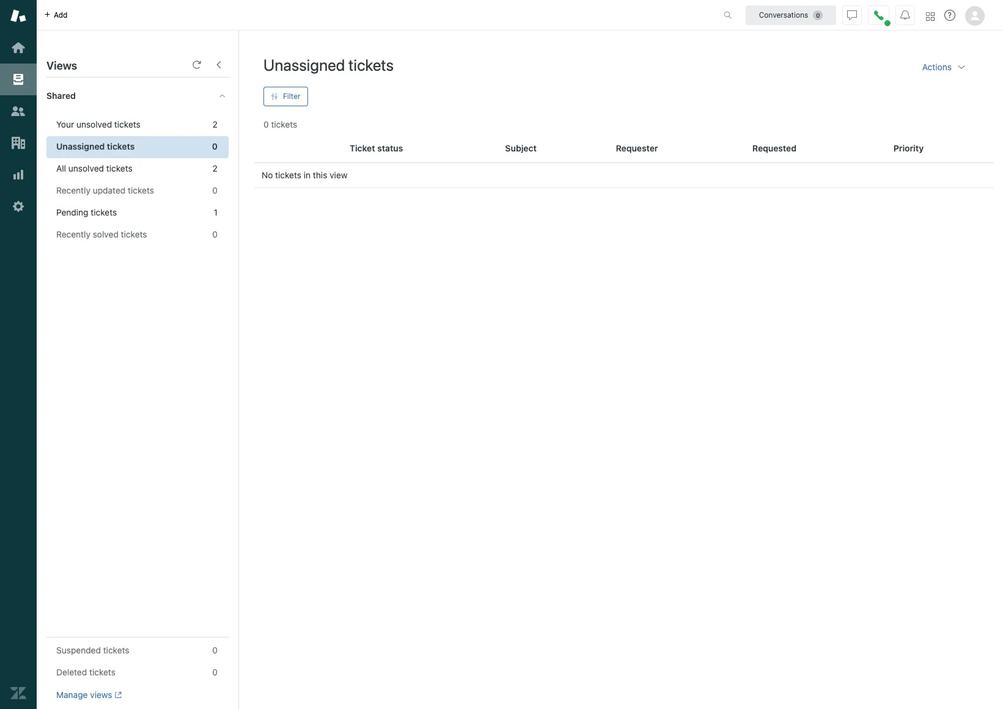 Task type: vqa. For each thing, say whether or not it's contained in the screenshot.
rightmost Jeremy Miller LINK
no



Task type: locate. For each thing, give the bounding box(es) containing it.
0 horizontal spatial unassigned
[[56, 141, 105, 152]]

unsolved
[[76, 119, 112, 130], [68, 163, 104, 174]]

unassigned up filter
[[264, 56, 345, 74]]

refresh views pane image
[[192, 60, 202, 70]]

2 for all unsolved tickets
[[213, 163, 218, 174]]

shared button
[[37, 78, 206, 114]]

1 horizontal spatial unassigned tickets
[[264, 56, 394, 74]]

unassigned up 'all unsolved tickets'
[[56, 141, 105, 152]]

manage
[[56, 690, 88, 701]]

unsolved for all
[[68, 163, 104, 174]]

unassigned
[[264, 56, 345, 74], [56, 141, 105, 152]]

ticket
[[350, 143, 375, 153]]

pending tickets
[[56, 207, 117, 218]]

1 vertical spatial unassigned tickets
[[56, 141, 135, 152]]

0 vertical spatial unsolved
[[76, 119, 112, 130]]

1
[[214, 207, 218, 218]]

2 down the collapse views pane image
[[213, 119, 218, 130]]

2 2 from the top
[[213, 163, 218, 174]]

0 for recently updated tickets
[[212, 185, 218, 196]]

unsolved right all
[[68, 163, 104, 174]]

0 vertical spatial recently
[[56, 185, 90, 196]]

shared
[[46, 91, 76, 101]]

1 recently from the top
[[56, 185, 90, 196]]

0 for suspended tickets
[[212, 646, 218, 656]]

0 for recently solved tickets
[[212, 229, 218, 240]]

2 recently from the top
[[56, 229, 90, 240]]

recently down pending in the top of the page
[[56, 229, 90, 240]]

customers image
[[10, 103, 26, 119]]

notifications image
[[901, 10, 911, 20]]

no
[[262, 170, 273, 180]]

in
[[304, 170, 311, 180]]

2
[[213, 119, 218, 130], [213, 163, 218, 174]]

get started image
[[10, 40, 26, 56]]

view
[[330, 170, 348, 180]]

0 vertical spatial 2
[[213, 119, 218, 130]]

get help image
[[945, 10, 956, 21]]

(opens in a new tab) image
[[112, 692, 122, 700]]

solved
[[93, 229, 119, 240]]

1 2 from the top
[[213, 119, 218, 130]]

this
[[313, 170, 327, 180]]

deleted
[[56, 668, 87, 678]]

recently
[[56, 185, 90, 196], [56, 229, 90, 240]]

conversations button
[[746, 5, 837, 25]]

0
[[264, 119, 269, 130], [212, 141, 218, 152], [212, 185, 218, 196], [212, 229, 218, 240], [212, 646, 218, 656], [212, 668, 218, 678]]

manage views
[[56, 690, 112, 701]]

0 horizontal spatial unassigned tickets
[[56, 141, 135, 152]]

unassigned tickets up filter
[[264, 56, 394, 74]]

unsolved right your
[[76, 119, 112, 130]]

tickets
[[349, 56, 394, 74], [114, 119, 141, 130], [271, 119, 297, 130], [107, 141, 135, 152], [106, 163, 133, 174], [275, 170, 301, 180], [128, 185, 154, 196], [91, 207, 117, 218], [121, 229, 147, 240], [103, 646, 129, 656], [89, 668, 116, 678]]

1 vertical spatial recently
[[56, 229, 90, 240]]

actions button
[[913, 55, 977, 79]]

1 horizontal spatial unassigned
[[264, 56, 345, 74]]

recently for recently updated tickets
[[56, 185, 90, 196]]

unsolved for your
[[76, 119, 112, 130]]

2 for your unsolved tickets
[[213, 119, 218, 130]]

0 vertical spatial unassigned tickets
[[264, 56, 394, 74]]

2 up 1
[[213, 163, 218, 174]]

unassigned tickets up 'all unsolved tickets'
[[56, 141, 135, 152]]

unassigned tickets
[[264, 56, 394, 74], [56, 141, 135, 152]]

zendesk image
[[10, 686, 26, 702]]

recently up pending in the top of the page
[[56, 185, 90, 196]]

your unsolved tickets
[[56, 119, 141, 130]]

1 vertical spatial unsolved
[[68, 163, 104, 174]]

your
[[56, 119, 74, 130]]

requested
[[753, 143, 797, 153]]

1 vertical spatial unassigned
[[56, 141, 105, 152]]

deleted tickets
[[56, 668, 116, 678]]

1 vertical spatial 2
[[213, 163, 218, 174]]



Task type: describe. For each thing, give the bounding box(es) containing it.
add button
[[37, 0, 75, 30]]

filter
[[283, 92, 301, 101]]

subject
[[505, 143, 537, 153]]

admin image
[[10, 199, 26, 215]]

conversations
[[759, 10, 809, 19]]

reporting image
[[10, 167, 26, 183]]

shared heading
[[37, 78, 238, 114]]

all unsolved tickets
[[56, 163, 133, 174]]

0 for deleted tickets
[[212, 668, 218, 678]]

ticket status
[[350, 143, 403, 153]]

recently updated tickets
[[56, 185, 154, 196]]

zendesk products image
[[926, 12, 935, 20]]

recently for recently solved tickets
[[56, 229, 90, 240]]

0 tickets
[[264, 119, 297, 130]]

actions
[[923, 62, 952, 72]]

recently solved tickets
[[56, 229, 147, 240]]

updated
[[93, 185, 126, 196]]

views
[[90, 690, 112, 701]]

suspended tickets
[[56, 646, 129, 656]]

all
[[56, 163, 66, 174]]

0 for unassigned tickets
[[212, 141, 218, 152]]

status
[[377, 143, 403, 153]]

views image
[[10, 72, 26, 87]]

filter button
[[264, 87, 308, 106]]

suspended
[[56, 646, 101, 656]]

main element
[[0, 0, 37, 710]]

no tickets in this view
[[262, 170, 348, 180]]

0 vertical spatial unassigned
[[264, 56, 345, 74]]

pending
[[56, 207, 88, 218]]

button displays agent's chat status as invisible. image
[[848, 10, 857, 20]]

views
[[46, 59, 77, 72]]

collapse views pane image
[[214, 60, 224, 70]]

organizations image
[[10, 135, 26, 151]]

add
[[54, 10, 68, 19]]

requester
[[616, 143, 658, 153]]

manage views link
[[56, 690, 122, 701]]

zendesk support image
[[10, 8, 26, 24]]

priority
[[894, 143, 924, 153]]



